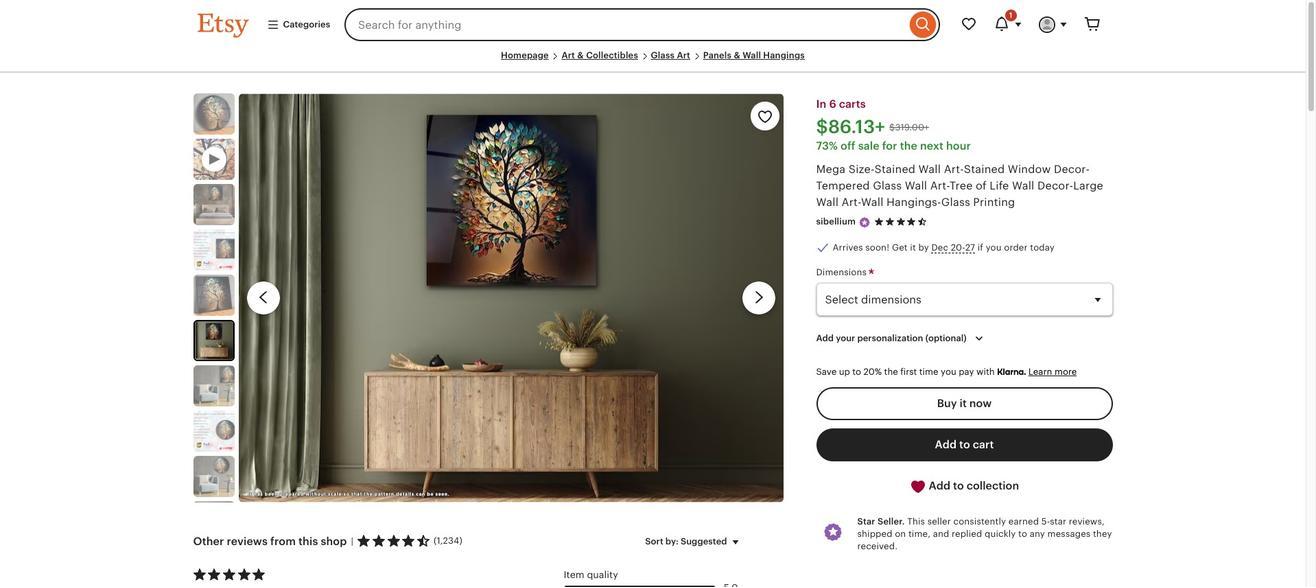 Task type: vqa. For each thing, say whether or not it's contained in the screenshot.
SHIPPING to the top
no



Task type: describe. For each thing, give the bounding box(es) containing it.
add to cart
[[936, 439, 994, 450]]

dec
[[932, 242, 949, 253]]

by:
[[666, 536, 679, 546]]

this
[[908, 516, 926, 526]]

20-
[[951, 242, 966, 253]]

mega size-stained wall art-stained window decor-tempered glass image 4 image
[[193, 275, 234, 316]]

1 horizontal spatial mega size-stained wall art-stained window decor-tempered glass image 5 image
[[239, 94, 784, 502]]

of
[[976, 180, 987, 192]]

cart
[[973, 439, 994, 450]]

73% off sale for the next hour
[[817, 140, 971, 152]]

menu bar containing homepage
[[197, 49, 1109, 73]]

1 horizontal spatial glass
[[873, 180, 902, 192]]

wall down next
[[919, 164, 941, 175]]

add for add to collection
[[929, 480, 951, 491]]

add your personalization (optional)
[[817, 333, 967, 343]]

replied
[[952, 528, 983, 539]]

this
[[299, 535, 318, 547]]

add to collection
[[927, 480, 1020, 491]]

panels
[[703, 50, 732, 60]]

on
[[895, 528, 907, 539]]

1 art from the left
[[562, 50, 575, 60]]

add your personalization (optional) button
[[806, 324, 998, 353]]

seller
[[928, 516, 951, 526]]

personalization
[[858, 333, 924, 343]]

buy
[[938, 397, 958, 409]]

buy it now button
[[817, 387, 1113, 420]]

any
[[1030, 528, 1046, 539]]

mega size-stained wall art-stained window decor-tempered glass image 7 image
[[193, 411, 234, 452]]

2 vertical spatial art-
[[842, 197, 862, 208]]

it inside button
[[960, 397, 967, 409]]

collectibles
[[586, 50, 638, 60]]

to inside this seller consistently earned 5-star reviews, shipped on time, and replied quickly to any messages they received.
[[1019, 528, 1028, 539]]

tree
[[950, 180, 973, 192]]

earned
[[1009, 516, 1040, 526]]

1 vertical spatial decor-
[[1038, 180, 1074, 192]]

hour
[[947, 140, 971, 152]]

to left collection on the right
[[954, 480, 965, 491]]

the for for
[[901, 140, 918, 152]]

0 vertical spatial you
[[986, 242, 1002, 253]]

0 horizontal spatial glass
[[651, 50, 675, 60]]

1 button
[[986, 8, 1031, 41]]

mega
[[817, 164, 846, 175]]

in 6 carts
[[817, 98, 866, 110]]

add to cart button
[[817, 428, 1113, 461]]

for
[[883, 140, 898, 152]]

soon! get
[[866, 242, 908, 253]]

glass art link
[[651, 50, 691, 60]]

mega size-stained wall art-stained window decor-tempered glass image 1 image
[[193, 93, 234, 135]]

star
[[1051, 516, 1067, 526]]

learn more button
[[1029, 367, 1077, 377]]

art & collectibles link
[[562, 50, 638, 60]]

$86.13+ $319.00+
[[817, 117, 930, 137]]

1 stained from the left
[[875, 164, 916, 175]]

mega size-stained wall art-stained window decor-tempered glass image 8 image
[[193, 456, 234, 497]]

consistently
[[954, 516, 1007, 526]]

to left the cart
[[960, 439, 971, 450]]

quality
[[587, 569, 618, 580]]

2 horizontal spatial glass
[[942, 197, 971, 208]]

1
[[1010, 11, 1013, 19]]

this seller consistently earned 5-star reviews, shipped on time, and replied quickly to any messages they received.
[[858, 516, 1113, 551]]

5-
[[1042, 516, 1051, 526]]

add for add to cart
[[936, 439, 957, 450]]

from
[[271, 535, 296, 547]]

mega size-stained wall art-stained window decor- tempered glass wall art-tree of life wall decor-large wall art-wall hangings-glass printing
[[817, 164, 1104, 208]]

klarna.
[[998, 367, 1027, 377]]

save up to 20% the first time you pay with klarna. learn more
[[817, 367, 1077, 377]]

size-
[[849, 164, 875, 175]]

dimensions
[[817, 267, 870, 277]]

$86.13+
[[817, 117, 886, 137]]

the for 20%
[[885, 367, 899, 377]]

wall up the hangings-
[[905, 180, 928, 192]]

73%
[[817, 140, 838, 152]]

wall left hangings
[[743, 50, 761, 60]]

0 horizontal spatial mega size-stained wall art-stained window decor-tempered glass image 5 image
[[195, 321, 233, 360]]

arrives soon! get it by dec 20-27 if you order today
[[833, 242, 1055, 253]]

sibellium link
[[817, 217, 856, 227]]

shipped
[[858, 528, 893, 539]]

suggested
[[681, 536, 727, 546]]

more
[[1055, 367, 1077, 377]]

other reviews from this shop |
[[193, 535, 354, 547]]

star_seller image
[[859, 216, 871, 229]]

large
[[1074, 180, 1104, 192]]

20%
[[864, 367, 882, 377]]



Task type: locate. For each thing, give the bounding box(es) containing it.
time
[[920, 367, 939, 377]]

glass down tree
[[942, 197, 971, 208]]

star seller.
[[858, 516, 905, 526]]

next
[[921, 140, 944, 152]]

stained
[[875, 164, 916, 175], [964, 164, 1005, 175]]

wall up star_seller icon
[[862, 197, 884, 208]]

add left the cart
[[936, 439, 957, 450]]

quickly
[[985, 528, 1016, 539]]

today
[[1031, 242, 1055, 253]]

menu bar
[[197, 49, 1109, 73]]

art- up tree
[[944, 164, 964, 175]]

&
[[578, 50, 584, 60], [734, 50, 741, 60]]

now
[[970, 397, 992, 409]]

2 art from the left
[[677, 50, 691, 60]]

tempered
[[817, 180, 870, 192]]

the left first
[[885, 367, 899, 377]]

panels & wall hangings link
[[703, 50, 805, 60]]

sale
[[859, 140, 880, 152]]

mega size-stained wall art-stained window decor-tempered glass image 3 image
[[193, 229, 234, 271]]

glass art
[[651, 50, 691, 60]]

homepage link
[[501, 50, 549, 60]]

buy it now
[[938, 397, 992, 409]]

time,
[[909, 528, 931, 539]]

up
[[839, 367, 851, 377]]

1 horizontal spatial &
[[734, 50, 741, 60]]

arrives
[[833, 242, 864, 253]]

0 vertical spatial it
[[911, 242, 916, 253]]

0 horizontal spatial &
[[578, 50, 584, 60]]

reviews
[[227, 535, 268, 547]]

wall
[[743, 50, 761, 60], [919, 164, 941, 175], [905, 180, 928, 192], [1013, 180, 1035, 192], [817, 197, 839, 208], [862, 197, 884, 208]]

1 horizontal spatial you
[[986, 242, 1002, 253]]

0 horizontal spatial you
[[941, 367, 957, 377]]

item
[[564, 569, 585, 580]]

6
[[830, 98, 837, 110]]

1 vertical spatial add
[[936, 439, 957, 450]]

art right homepage link on the left
[[562, 50, 575, 60]]

mega size-stained wall art-stained window decor-tempered glass image 5 image
[[239, 94, 784, 502], [195, 321, 233, 360]]

(optional)
[[926, 333, 967, 343]]

the right for at the right of page
[[901, 140, 918, 152]]

categories banner
[[173, 0, 1134, 49]]

the
[[901, 140, 918, 152], [885, 367, 899, 377]]

stained down the 73% off sale for the next hour
[[875, 164, 916, 175]]

art
[[562, 50, 575, 60], [677, 50, 691, 60]]

add for add your personalization (optional)
[[817, 333, 834, 343]]

1 horizontal spatial it
[[960, 397, 967, 409]]

sort by: suggested button
[[635, 527, 754, 556]]

window
[[1008, 164, 1051, 175]]

art left panels
[[677, 50, 691, 60]]

you
[[986, 242, 1002, 253], [941, 367, 957, 377]]

it left by
[[911, 242, 916, 253]]

$319.00+
[[890, 122, 930, 132]]

add up 'seller'
[[929, 480, 951, 491]]

in
[[817, 98, 827, 110]]

glass
[[651, 50, 675, 60], [873, 180, 902, 192], [942, 197, 971, 208]]

add
[[817, 333, 834, 343], [936, 439, 957, 450], [929, 480, 951, 491]]

hangings
[[764, 50, 805, 60]]

sibellium
[[817, 217, 856, 227]]

pay
[[959, 367, 975, 377]]

0 vertical spatial the
[[901, 140, 918, 152]]

life
[[990, 180, 1010, 192]]

1 vertical spatial glass
[[873, 180, 902, 192]]

decor- down the window
[[1038, 180, 1074, 192]]

messages
[[1048, 528, 1091, 539]]

1 horizontal spatial the
[[901, 140, 918, 152]]

first
[[901, 367, 918, 377]]

1 vertical spatial art-
[[931, 180, 950, 192]]

item quality
[[564, 569, 618, 580]]

art- down 'tempered'
[[842, 197, 862, 208]]

0 vertical spatial add
[[817, 333, 834, 343]]

& right panels
[[734, 50, 741, 60]]

None search field
[[345, 8, 940, 41]]

collection
[[967, 480, 1020, 491]]

learn
[[1029, 367, 1053, 377]]

wall up "sibellium" link
[[817, 197, 839, 208]]

off
[[841, 140, 856, 152]]

add left "your"
[[817, 333, 834, 343]]

to down earned
[[1019, 528, 1028, 539]]

you right if
[[986, 242, 1002, 253]]

0 horizontal spatial the
[[885, 367, 899, 377]]

0 horizontal spatial art
[[562, 50, 575, 60]]

save
[[817, 367, 837, 377]]

0 vertical spatial decor-
[[1054, 164, 1090, 175]]

art-
[[944, 164, 964, 175], [931, 180, 950, 192], [842, 197, 862, 208]]

& for art
[[578, 50, 584, 60]]

0 horizontal spatial it
[[911, 242, 916, 253]]

& for panels
[[734, 50, 741, 60]]

seller.
[[878, 516, 905, 526]]

categories button
[[256, 12, 341, 37]]

mega size-stained wall art-stained window decor-tempered glass image 2 image
[[193, 184, 234, 225]]

2 vertical spatial glass
[[942, 197, 971, 208]]

2 stained from the left
[[964, 164, 1005, 175]]

1 horizontal spatial art
[[677, 50, 691, 60]]

mega size-stained wall art-stained window decor-tempered glass image 6 image
[[193, 365, 234, 407]]

panels & wall hangings
[[703, 50, 805, 60]]

homepage
[[501, 50, 549, 60]]

received.
[[858, 541, 898, 551]]

star
[[858, 516, 876, 526]]

none search field inside categories "banner"
[[345, 8, 940, 41]]

decor- up large
[[1054, 164, 1090, 175]]

printing
[[974, 197, 1016, 208]]

other
[[193, 535, 224, 547]]

& left collectibles at the left
[[578, 50, 584, 60]]

hangings-
[[887, 197, 942, 208]]

by
[[919, 242, 929, 253]]

2 vertical spatial add
[[929, 480, 951, 491]]

and
[[933, 528, 950, 539]]

stained up of
[[964, 164, 1005, 175]]

order
[[1005, 242, 1028, 253]]

art & collectibles
[[562, 50, 638, 60]]

Search for anything text field
[[345, 8, 907, 41]]

2 & from the left
[[734, 50, 741, 60]]

art- up the hangings-
[[931, 180, 950, 192]]

1 vertical spatial you
[[941, 367, 957, 377]]

with
[[977, 367, 995, 377]]

1 & from the left
[[578, 50, 584, 60]]

shop
[[321, 535, 347, 547]]

you left pay
[[941, 367, 957, 377]]

0 horizontal spatial stained
[[875, 164, 916, 175]]

1 horizontal spatial stained
[[964, 164, 1005, 175]]

0 vertical spatial art-
[[944, 164, 964, 175]]

0 vertical spatial glass
[[651, 50, 675, 60]]

1 vertical spatial the
[[885, 367, 899, 377]]

it right buy
[[960, 397, 967, 409]]

|
[[351, 536, 354, 546]]

wall down the window
[[1013, 180, 1035, 192]]

decor-
[[1054, 164, 1090, 175], [1038, 180, 1074, 192]]

glass down size- at top
[[873, 180, 902, 192]]

categories
[[283, 19, 330, 29]]

27
[[966, 242, 976, 253]]

(1,234)
[[434, 535, 463, 546]]

carts
[[839, 98, 866, 110]]

sort by: suggested
[[646, 536, 727, 546]]

sort
[[646, 536, 664, 546]]

add inside dropdown button
[[817, 333, 834, 343]]

to right up
[[853, 367, 862, 377]]

glass down categories "banner"
[[651, 50, 675, 60]]

1 vertical spatial it
[[960, 397, 967, 409]]



